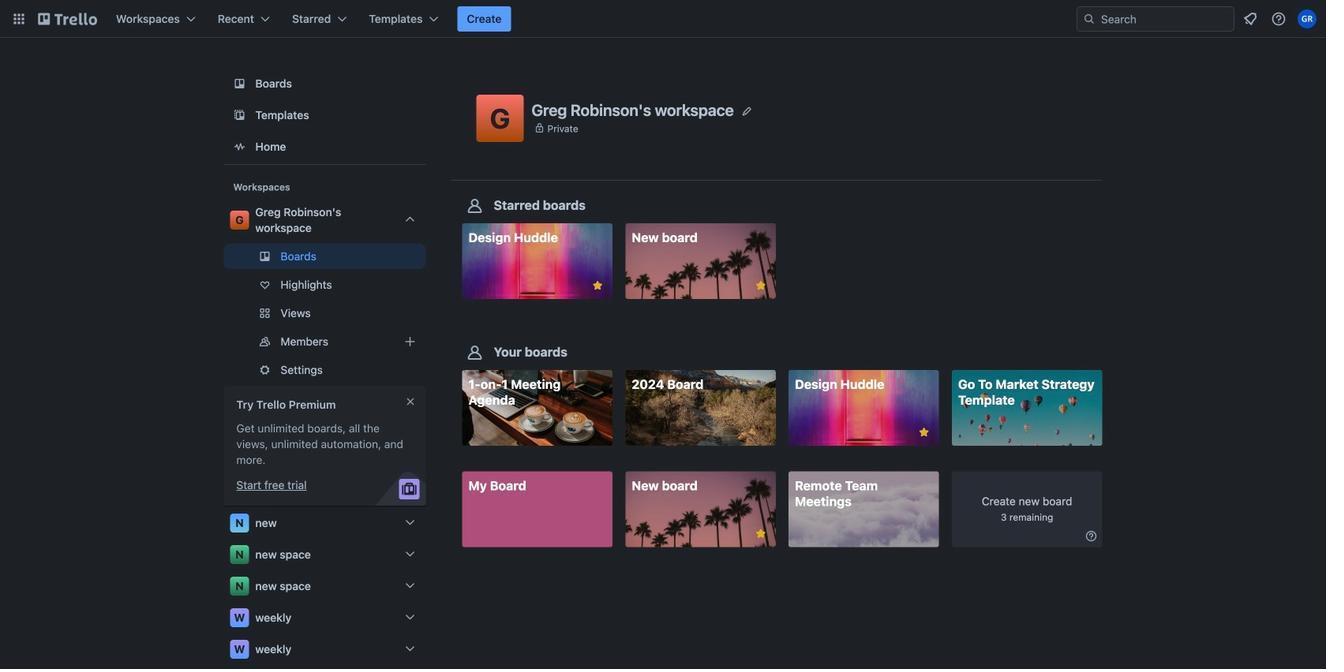 Task type: describe. For each thing, give the bounding box(es) containing it.
0 vertical spatial click to unstar this board. it will be removed from your starred list. image
[[917, 426, 932, 440]]

template board image
[[230, 106, 249, 125]]

greg robinson (gregrobinson96) image
[[1298, 9, 1317, 28]]

open information menu image
[[1271, 11, 1287, 27]]

home image
[[230, 137, 249, 156]]

back to home image
[[38, 6, 97, 32]]

2 click to unstar this board. it will be removed from your starred list. image from the left
[[754, 279, 768, 293]]

search image
[[1083, 13, 1096, 25]]



Task type: locate. For each thing, give the bounding box(es) containing it.
1 vertical spatial click to unstar this board. it will be removed from your starred list. image
[[754, 527, 768, 541]]

1 horizontal spatial click to unstar this board. it will be removed from your starred list. image
[[754, 279, 768, 293]]

1 click to unstar this board. it will be removed from your starred list. image from the left
[[591, 279, 605, 293]]

Search field
[[1077, 6, 1235, 32]]

add image
[[401, 332, 420, 351]]

click to unstar this board. it will be removed from your starred list. image
[[591, 279, 605, 293], [754, 279, 768, 293]]

board image
[[230, 74, 249, 93]]

primary element
[[0, 0, 1327, 38]]

0 horizontal spatial click to unstar this board. it will be removed from your starred list. image
[[754, 527, 768, 541]]

0 notifications image
[[1241, 9, 1260, 28]]

0 horizontal spatial click to unstar this board. it will be removed from your starred list. image
[[591, 279, 605, 293]]

1 horizontal spatial click to unstar this board. it will be removed from your starred list. image
[[917, 426, 932, 440]]

sm image
[[1084, 529, 1100, 544]]

click to unstar this board. it will be removed from your starred list. image
[[917, 426, 932, 440], [754, 527, 768, 541]]



Task type: vqa. For each thing, say whether or not it's contained in the screenshot.
add image
yes



